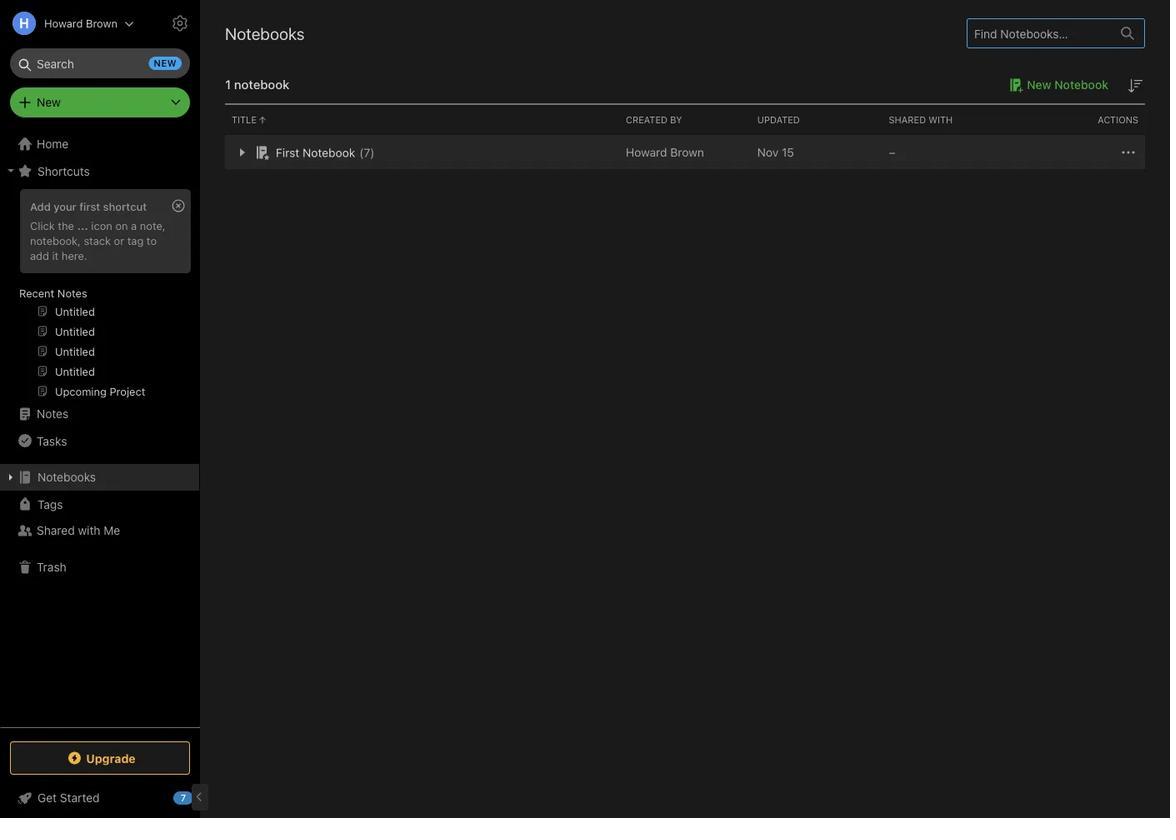 Task type: vqa. For each thing, say whether or not it's contained in the screenshot.
Tasks
yes



Task type: locate. For each thing, give the bounding box(es) containing it.
group containing add your first shortcut
[[0, 184, 199, 408]]

notebook
[[1055, 78, 1109, 92], [303, 146, 355, 159]]

0 horizontal spatial notebooks
[[38, 471, 96, 484]]

add
[[30, 249, 49, 262]]

home
[[37, 137, 69, 151]]

more actions image
[[1119, 143, 1139, 163]]

0 horizontal spatial brown
[[86, 17, 118, 30]]

shared with button
[[882, 105, 1014, 135]]

me
[[104, 524, 120, 538]]

More actions field
[[1119, 143, 1139, 163]]

1 vertical spatial new
[[37, 95, 61, 109]]

15
[[782, 145, 794, 159]]

new inside "button"
[[1027, 78, 1052, 92]]

trash
[[37, 561, 66, 574]]

...
[[77, 219, 88, 232]]

1 vertical spatial brown
[[670, 145, 704, 159]]

created by button
[[619, 105, 751, 135]]

0 vertical spatial brown
[[86, 17, 118, 30]]

tree containing home
[[0, 131, 200, 727]]

new
[[154, 58, 177, 69]]

0 vertical spatial howard brown
[[44, 17, 118, 30]]

7 down the title button
[[364, 146, 370, 159]]

notebooks element
[[200, 0, 1170, 819]]

howard down the created
[[626, 145, 667, 159]]

1 horizontal spatial new
[[1027, 78, 1052, 92]]

7
[[364, 146, 370, 159], [181, 793, 186, 804]]

howard brown up search text box
[[44, 17, 118, 30]]

new
[[1027, 78, 1052, 92], [37, 95, 61, 109]]

new up home
[[37, 95, 61, 109]]

new for new notebook
[[1027, 78, 1052, 92]]

brown up new search field
[[86, 17, 118, 30]]

howard brown inside howard brown field
[[44, 17, 118, 30]]

home link
[[0, 131, 200, 158]]

tree
[[0, 131, 200, 727]]

group
[[0, 184, 199, 408]]

7 left click to collapse icon
[[181, 793, 186, 804]]

brown inside first notebook row
[[670, 145, 704, 159]]

0 vertical spatial notebook
[[1055, 78, 1109, 92]]

notes right recent at the top
[[57, 287, 87, 299]]

notes up tasks
[[37, 407, 69, 421]]

started
[[60, 792, 100, 805]]

1 vertical spatial 7
[[181, 793, 186, 804]]

Find Notebooks… text field
[[968, 20, 1111, 47]]

shared
[[889, 115, 926, 125]]

notebooks
[[225, 23, 305, 43], [38, 471, 96, 484]]

new search field
[[22, 48, 182, 78]]

0 horizontal spatial 7
[[181, 793, 186, 804]]

0 horizontal spatial howard brown
[[44, 17, 118, 30]]

1 vertical spatial howard
[[626, 145, 667, 159]]

notebooks link
[[0, 464, 199, 491]]

notebook for first
[[303, 146, 355, 159]]

–
[[889, 145, 896, 159]]

1 vertical spatial howard brown
[[626, 145, 704, 159]]

shared with
[[889, 115, 953, 125]]

click the ...
[[30, 219, 88, 232]]

shortcuts
[[38, 164, 90, 178]]

1 horizontal spatial notebook
[[1055, 78, 1109, 92]]

(
[[359, 146, 364, 159]]

1
[[225, 77, 231, 92]]

with
[[929, 115, 953, 125]]

1 horizontal spatial brown
[[670, 145, 704, 159]]

brown down created by button
[[670, 145, 704, 159]]

new down find notebooks… text field
[[1027, 78, 1052, 92]]

1 horizontal spatial howard
[[626, 145, 667, 159]]

1 notebook
[[225, 77, 289, 92]]

1 vertical spatial notebooks
[[38, 471, 96, 484]]

the
[[58, 219, 74, 232]]

1 horizontal spatial notebooks
[[225, 23, 305, 43]]

notebooks up notebook
[[225, 23, 305, 43]]

row group containing howard brown
[[225, 136, 1145, 169]]

click
[[30, 219, 55, 232]]

0 vertical spatial notebooks
[[225, 23, 305, 43]]

tag
[[127, 234, 144, 247]]

new for new
[[37, 95, 61, 109]]

brown
[[86, 17, 118, 30], [670, 145, 704, 159]]

on
[[115, 219, 128, 232]]

upgrade
[[86, 752, 136, 765]]

0 vertical spatial howard
[[44, 17, 83, 30]]

notebook left '('
[[303, 146, 355, 159]]

notebook inside "button"
[[1055, 78, 1109, 92]]

1 horizontal spatial 7
[[364, 146, 370, 159]]

0 vertical spatial 7
[[364, 146, 370, 159]]

notebook inside row
[[303, 146, 355, 159]]

or
[[114, 234, 124, 247]]

click to collapse image
[[194, 788, 206, 808]]

a
[[131, 219, 137, 232]]

howard brown
[[44, 17, 118, 30], [626, 145, 704, 159]]

sort options image
[[1125, 76, 1145, 96]]

Help and Learning task checklist field
[[0, 785, 200, 812]]

0 vertical spatial new
[[1027, 78, 1052, 92]]

new inside popup button
[[37, 95, 61, 109]]

7 inside help and learning task checklist 'field'
[[181, 793, 186, 804]]

notebooks up tags
[[38, 471, 96, 484]]

7 inside first notebook row
[[364, 146, 370, 159]]

Search text field
[[22, 48, 178, 78]]

1 vertical spatial notes
[[37, 407, 69, 421]]

tags button
[[0, 491, 199, 518]]

notebooks inside tree
[[38, 471, 96, 484]]

shared
[[37, 524, 75, 538]]

nov
[[758, 145, 779, 159]]

howard brown down created by
[[626, 145, 704, 159]]

)
[[370, 146, 375, 159]]

0 horizontal spatial notebook
[[303, 146, 355, 159]]

howard up search text box
[[44, 17, 83, 30]]

tasks
[[37, 434, 67, 448]]

0 horizontal spatial howard
[[44, 17, 83, 30]]

settings image
[[170, 13, 190, 33]]

notes
[[57, 287, 87, 299], [37, 407, 69, 421]]

note,
[[140, 219, 166, 232]]

here.
[[62, 249, 87, 262]]

row group
[[225, 136, 1145, 169]]

nov 15
[[758, 145, 794, 159]]

stack
[[84, 234, 111, 247]]

0 horizontal spatial new
[[37, 95, 61, 109]]

notebook up the actions button at the right top of the page
[[1055, 78, 1109, 92]]

first notebook row
[[225, 136, 1145, 169]]

howard
[[44, 17, 83, 30], [626, 145, 667, 159]]

1 horizontal spatial howard brown
[[626, 145, 704, 159]]

updated
[[758, 115, 800, 125]]

1 vertical spatial notebook
[[303, 146, 355, 159]]

notebook for new
[[1055, 78, 1109, 92]]

tasks button
[[0, 428, 199, 454]]

it
[[52, 249, 59, 262]]



Task type: describe. For each thing, give the bounding box(es) containing it.
icon on a note, notebook, stack or tag to add it here.
[[30, 219, 166, 262]]

title button
[[225, 105, 619, 135]]

first
[[79, 200, 100, 213]]

first
[[276, 146, 299, 159]]

recent
[[19, 287, 54, 299]]

upgrade button
[[10, 742, 190, 775]]

by
[[670, 115, 682, 125]]

Account field
[[0, 7, 134, 40]]

brown inside howard brown field
[[86, 17, 118, 30]]

group inside tree
[[0, 184, 199, 408]]

shared with me
[[37, 524, 120, 538]]

expand notebooks image
[[4, 471, 18, 484]]

howard brown inside first notebook row
[[626, 145, 704, 159]]

howard inside first notebook row
[[626, 145, 667, 159]]

trash link
[[0, 554, 199, 581]]

to
[[147, 234, 157, 247]]

title
[[232, 115, 257, 125]]

get started
[[38, 792, 100, 805]]

with
[[78, 524, 100, 538]]

created
[[626, 115, 668, 125]]

new notebook button
[[1004, 75, 1109, 95]]

0 vertical spatial notes
[[57, 287, 87, 299]]

icon
[[91, 219, 112, 232]]

actions
[[1098, 115, 1139, 125]]

Sort field
[[1125, 75, 1145, 96]]

recent notes
[[19, 287, 87, 299]]

first notebook ( 7 )
[[276, 146, 375, 159]]

new button
[[10, 88, 190, 118]]

actions button
[[1014, 105, 1145, 135]]

add your first shortcut
[[30, 200, 147, 213]]

howard inside howard brown field
[[44, 17, 83, 30]]

updated button
[[751, 105, 882, 135]]

created by
[[626, 115, 682, 125]]

your
[[54, 200, 77, 213]]

get
[[38, 792, 57, 805]]

arrow image
[[232, 143, 252, 163]]

notebook,
[[30, 234, 81, 247]]

new notebook
[[1027, 78, 1109, 92]]

tags
[[38, 497, 63, 511]]

shortcut
[[103, 200, 147, 213]]

notebook
[[234, 77, 289, 92]]

shortcuts button
[[0, 158, 199, 184]]

notes link
[[0, 401, 199, 428]]

row group inside notebooks element
[[225, 136, 1145, 169]]

shared with me link
[[0, 518, 199, 544]]

add
[[30, 200, 51, 213]]



